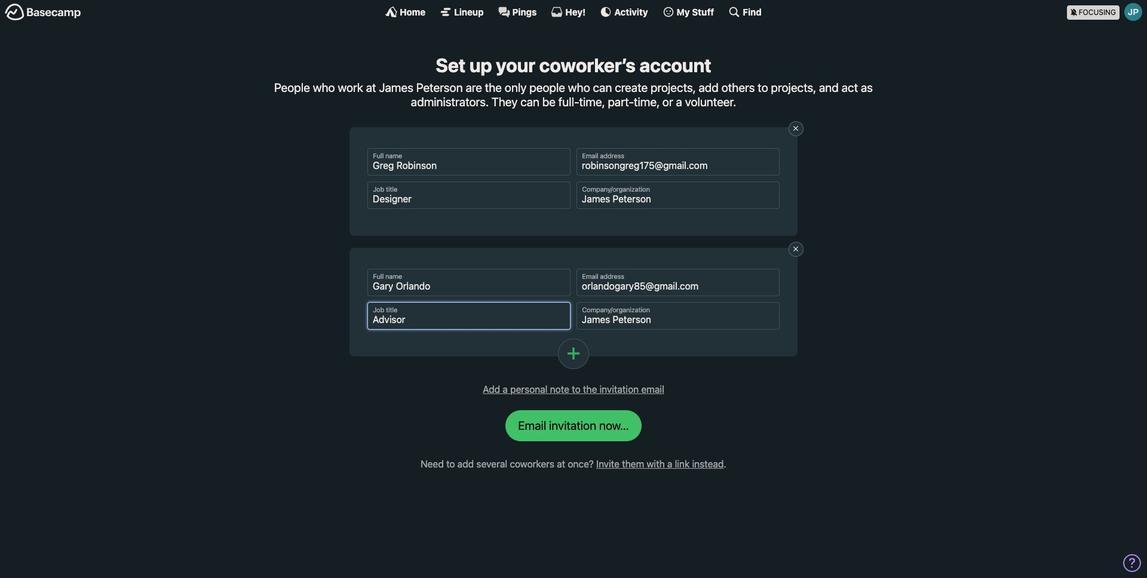 Task type: locate. For each thing, give the bounding box(es) containing it.
2 email from the top
[[582, 273, 598, 280]]

add a personal note to the invitation email
[[483, 384, 664, 395]]

Email address email field
[[577, 148, 780, 175], [577, 269, 780, 296]]

1 horizontal spatial add
[[699, 80, 719, 94]]

1 horizontal spatial a
[[667, 459, 672, 469]]

1 horizontal spatial at
[[557, 459, 565, 469]]

1 vertical spatial title
[[386, 306, 398, 314]]

2 horizontal spatial a
[[676, 95, 682, 109]]

1 full from the top
[[373, 152, 384, 160]]

0 vertical spatial email address email field
[[577, 148, 780, 175]]

0 vertical spatial the
[[485, 80, 502, 94]]

who up full-
[[568, 80, 590, 94]]

lineup
[[454, 6, 484, 17]]

1 vertical spatial can
[[521, 95, 540, 109]]

1 vertical spatial add
[[458, 459, 474, 469]]

to right note
[[572, 384, 581, 395]]

at right work
[[366, 80, 376, 94]]

1 email from the top
[[582, 152, 598, 160]]

email
[[582, 152, 598, 160], [582, 273, 598, 280]]

1 vertical spatial full
[[373, 273, 384, 280]]

name for company/organization text field's the full name text field
[[385, 273, 402, 280]]

0 vertical spatial add
[[699, 80, 719, 94]]

2 name from the top
[[385, 273, 402, 280]]

2 who from the left
[[568, 80, 590, 94]]

0 vertical spatial title
[[386, 186, 398, 193]]

2 projects, from the left
[[771, 80, 816, 94]]

1 vertical spatial a
[[503, 384, 508, 395]]

activity
[[614, 6, 648, 17]]

address for company/organization text field
[[600, 273, 624, 280]]

time,
[[579, 95, 605, 109], [634, 95, 660, 109]]

0 horizontal spatial the
[[485, 80, 502, 94]]

0 vertical spatial job title (optional) text field
[[368, 181, 571, 209]]

2 full name text field from the top
[[368, 269, 571, 296]]

0 vertical spatial email
[[582, 152, 598, 160]]

0 horizontal spatial projects,
[[651, 80, 696, 94]]

who
[[313, 80, 335, 94], [568, 80, 590, 94]]

0 vertical spatial email address
[[582, 152, 624, 160]]

time, left part-
[[579, 95, 605, 109]]

projects, up "or"
[[651, 80, 696, 94]]

1 vertical spatial address
[[600, 273, 624, 280]]

1 vertical spatial job
[[373, 306, 384, 314]]

note
[[550, 384, 570, 395]]

0 vertical spatial full name text field
[[368, 148, 571, 175]]

email address email field up company/organization text field
[[577, 269, 780, 296]]

2 title from the top
[[386, 306, 398, 314]]

account
[[640, 54, 712, 76]]

email address
[[582, 152, 624, 160], [582, 273, 624, 280]]

them
[[622, 459, 644, 469]]

the left invitation
[[583, 384, 597, 395]]

1 company/organization from the top
[[582, 186, 650, 193]]

need
[[421, 459, 444, 469]]

find
[[743, 6, 762, 17]]

my stuff
[[677, 6, 714, 17]]

job for company/organization text field's the full name text field
[[373, 306, 384, 314]]

to right others at the right top of page
[[758, 80, 768, 94]]

0 horizontal spatial time,
[[579, 95, 605, 109]]

name
[[385, 152, 402, 160], [385, 273, 402, 280]]

0 vertical spatial at
[[366, 80, 376, 94]]

2 vertical spatial to
[[446, 459, 455, 469]]

full name
[[373, 152, 402, 160], [373, 273, 402, 280]]

1 vertical spatial email address
[[582, 273, 624, 280]]

a left link
[[667, 459, 672, 469]]

full for the full name text field corresponding to company/organization text box on the right of the page
[[373, 152, 384, 160]]

1 vertical spatial the
[[583, 384, 597, 395]]

add left several
[[458, 459, 474, 469]]

.
[[724, 459, 727, 469]]

address
[[600, 152, 624, 160], [600, 273, 624, 280]]

2 address from the top
[[600, 273, 624, 280]]

my
[[677, 6, 690, 17]]

1 vertical spatial full name
[[373, 273, 402, 280]]

time, down create
[[634, 95, 660, 109]]

2 email address email field from the top
[[577, 269, 780, 296]]

be
[[542, 95, 556, 109]]

who left work
[[313, 80, 335, 94]]

1 email address email field from the top
[[577, 148, 780, 175]]

1 full name from the top
[[373, 152, 402, 160]]

2 time, from the left
[[634, 95, 660, 109]]

1 title from the top
[[386, 186, 398, 193]]

None submit
[[506, 410, 642, 441]]

2 full from the top
[[373, 273, 384, 280]]

act
[[842, 80, 858, 94]]

2 job from the top
[[373, 306, 384, 314]]

instead
[[692, 459, 724, 469]]

add
[[483, 384, 500, 395]]

1 vertical spatial job title (optional) text field
[[368, 302, 571, 330]]

can
[[593, 80, 612, 94], [521, 95, 540, 109]]

main element
[[0, 0, 1147, 23]]

a right "or"
[[676, 95, 682, 109]]

0 vertical spatial address
[[600, 152, 624, 160]]

invite them with a link instead link
[[596, 459, 724, 469]]

email address email field up company/organization text box on the right of the page
[[577, 148, 780, 175]]

set up your coworker's account people who work at james peterson are the only people who can create projects, add others to projects, and act as administrators. they can be full-time, part-time, or a volunteer.
[[274, 54, 873, 109]]

pings button
[[498, 6, 537, 18]]

1 horizontal spatial to
[[572, 384, 581, 395]]

0 vertical spatial full name
[[373, 152, 402, 160]]

home link
[[385, 6, 426, 18]]

administrators.
[[411, 95, 489, 109]]

1 address from the top
[[600, 152, 624, 160]]

1 job from the top
[[373, 186, 384, 193]]

add up volunteer.
[[699, 80, 719, 94]]

1 horizontal spatial time,
[[634, 95, 660, 109]]

stuff
[[692, 6, 714, 17]]

0 vertical spatial name
[[385, 152, 402, 160]]

1 who from the left
[[313, 80, 335, 94]]

at
[[366, 80, 376, 94], [557, 459, 565, 469]]

1 vertical spatial job title
[[373, 306, 398, 314]]

a right add
[[503, 384, 508, 395]]

can up part-
[[593, 80, 612, 94]]

the
[[485, 80, 502, 94], [583, 384, 597, 395]]

0 vertical spatial job title
[[373, 186, 398, 193]]

full
[[373, 152, 384, 160], [373, 273, 384, 280]]

others
[[722, 80, 755, 94]]

0 horizontal spatial at
[[366, 80, 376, 94]]

1 vertical spatial to
[[572, 384, 581, 395]]

1 horizontal spatial who
[[568, 80, 590, 94]]

0 vertical spatial to
[[758, 80, 768, 94]]

at left once?
[[557, 459, 565, 469]]

2 job title from the top
[[373, 306, 398, 314]]

the inside set up your coworker's account people who work at james peterson are the only people who can create projects, add others to projects, and act as administrators. they can be full-time, part-time, or a volunteer.
[[485, 80, 502, 94]]

0 vertical spatial company/organization
[[582, 186, 650, 193]]

job title (optional) text field for company/organization text field's the full name text field
[[368, 302, 571, 330]]

1 vertical spatial email address email field
[[577, 269, 780, 296]]

can left be
[[521, 95, 540, 109]]

work
[[338, 80, 363, 94]]

1 vertical spatial full name text field
[[368, 269, 571, 296]]

1 horizontal spatial the
[[583, 384, 597, 395]]

2 company/organization from the top
[[582, 306, 650, 314]]

Full name text field
[[368, 148, 571, 175], [368, 269, 571, 296]]

people
[[274, 80, 310, 94]]

1 horizontal spatial projects,
[[771, 80, 816, 94]]

1 job title from the top
[[373, 186, 398, 193]]

1 vertical spatial company/organization
[[582, 306, 650, 314]]

1 name from the top
[[385, 152, 402, 160]]

add inside set up your coworker's account people who work at james peterson are the only people who can create projects, add others to projects, and act as administrators. they can be full-time, part-time, or a volunteer.
[[699, 80, 719, 94]]

job title
[[373, 186, 398, 193], [373, 306, 398, 314]]

0 vertical spatial full
[[373, 152, 384, 160]]

are
[[466, 80, 482, 94]]

Job title (optional) text field
[[368, 181, 571, 209], [368, 302, 571, 330]]

lineup link
[[440, 6, 484, 18]]

2 vertical spatial a
[[667, 459, 672, 469]]

at inside set up your coworker's account people who work at james peterson are the only people who can create projects, add others to projects, and act as administrators. they can be full-time, part-time, or a volunteer.
[[366, 80, 376, 94]]

1 email address from the top
[[582, 152, 624, 160]]

projects,
[[651, 80, 696, 94], [771, 80, 816, 94]]

0 horizontal spatial who
[[313, 80, 335, 94]]

title
[[386, 186, 398, 193], [386, 306, 398, 314]]

home
[[400, 6, 426, 17]]

name for the full name text field corresponding to company/organization text box on the right of the page
[[385, 152, 402, 160]]

1 projects, from the left
[[651, 80, 696, 94]]

invitation
[[600, 384, 639, 395]]

2 job title (optional) text field from the top
[[368, 302, 571, 330]]

2 email address from the top
[[582, 273, 624, 280]]

0 vertical spatial a
[[676, 95, 682, 109]]

projects, left and
[[771, 80, 816, 94]]

hey!
[[566, 6, 586, 17]]

0 vertical spatial can
[[593, 80, 612, 94]]

2 horizontal spatial to
[[758, 80, 768, 94]]

2 full name from the top
[[373, 273, 402, 280]]

1 full name text field from the top
[[368, 148, 571, 175]]

0 horizontal spatial a
[[503, 384, 508, 395]]

the up 'they'
[[485, 80, 502, 94]]

or
[[663, 95, 673, 109]]

1 vertical spatial email
[[582, 273, 598, 280]]

to right need
[[446, 459, 455, 469]]

0 vertical spatial job
[[373, 186, 384, 193]]

email address for company/organization text field email address email field
[[582, 273, 624, 280]]

a
[[676, 95, 682, 109], [503, 384, 508, 395], [667, 459, 672, 469]]

to
[[758, 80, 768, 94], [572, 384, 581, 395], [446, 459, 455, 469]]

add
[[699, 80, 719, 94], [458, 459, 474, 469]]

invite
[[596, 459, 620, 469]]

1 vertical spatial name
[[385, 273, 402, 280]]

email
[[641, 384, 664, 395]]

company/organization
[[582, 186, 650, 193], [582, 306, 650, 314]]

1 job title (optional) text field from the top
[[368, 181, 571, 209]]

job
[[373, 186, 384, 193], [373, 306, 384, 314]]

full name for the full name text field corresponding to company/organization text box on the right of the page
[[373, 152, 402, 160]]

a inside set up your coworker's account people who work at james peterson are the only people who can create projects, add others to projects, and act as administrators. they can be full-time, part-time, or a volunteer.
[[676, 95, 682, 109]]

company/organization for company/organization text box on the right of the page
[[582, 186, 650, 193]]



Task type: vqa. For each thing, say whether or not it's contained in the screenshot.
Add some people link
no



Task type: describe. For each thing, give the bounding box(es) containing it.
address for company/organization text box on the right of the page
[[600, 152, 624, 160]]

0 horizontal spatial add
[[458, 459, 474, 469]]

email address for company/organization text box on the right of the page email address email field
[[582, 152, 624, 160]]

1 vertical spatial at
[[557, 459, 565, 469]]

hey! button
[[551, 6, 586, 18]]

and
[[819, 80, 839, 94]]

0 horizontal spatial to
[[446, 459, 455, 469]]

job title for company/organization text field
[[373, 306, 398, 314]]

part-
[[608, 95, 634, 109]]

full-
[[559, 95, 579, 109]]

as
[[861, 80, 873, 94]]

email for company/organization text field
[[582, 273, 598, 280]]

to inside add a personal note to the invitation email button
[[572, 384, 581, 395]]

to inside set up your coworker's account people who work at james peterson are the only people who can create projects, add others to projects, and act as administrators. they can be full-time, part-time, or a volunteer.
[[758, 80, 768, 94]]

they
[[492, 95, 518, 109]]

add a personal note to the invitation email button
[[478, 380, 669, 398]]

company/organization for company/organization text field
[[582, 306, 650, 314]]

the inside add a personal note to the invitation email button
[[583, 384, 597, 395]]

full for company/organization text field's the full name text field
[[373, 273, 384, 280]]

with
[[647, 459, 665, 469]]

title for company/organization text field's the full name text field
[[386, 306, 398, 314]]

job title (optional) text field for the full name text field corresponding to company/organization text box on the right of the page
[[368, 181, 571, 209]]

Company/organization text field
[[577, 181, 780, 209]]

coworker's
[[539, 54, 636, 76]]

once?
[[568, 459, 594, 469]]

email address email field for company/organization text box on the right of the page
[[577, 148, 780, 175]]

several
[[477, 459, 507, 469]]

1 time, from the left
[[579, 95, 605, 109]]

coworkers
[[510, 459, 555, 469]]

email for company/organization text box on the right of the page
[[582, 152, 598, 160]]

switch accounts image
[[5, 3, 81, 22]]

link
[[675, 459, 690, 469]]

personal
[[510, 384, 548, 395]]

james peterson image
[[1125, 3, 1143, 21]]

job for the full name text field corresponding to company/organization text box on the right of the page
[[373, 186, 384, 193]]

full name text field for company/organization text box on the right of the page
[[368, 148, 571, 175]]

activity link
[[600, 6, 648, 18]]

0 horizontal spatial can
[[521, 95, 540, 109]]

need to add several coworkers at once? invite them with a link instead .
[[421, 459, 727, 469]]

job title for company/organization text box on the right of the page
[[373, 186, 398, 193]]

james
[[379, 80, 413, 94]]

my stuff button
[[662, 6, 714, 18]]

people
[[530, 80, 565, 94]]

find button
[[729, 6, 762, 18]]

focusing button
[[1067, 0, 1147, 23]]

create
[[615, 80, 648, 94]]

1 horizontal spatial can
[[593, 80, 612, 94]]

pings
[[512, 6, 537, 17]]

full name for company/organization text field's the full name text field
[[373, 273, 402, 280]]

Company/organization text field
[[577, 302, 780, 330]]

only
[[505, 80, 527, 94]]

your
[[496, 54, 535, 76]]

focusing
[[1079, 7, 1116, 16]]

a inside add a personal note to the invitation email button
[[503, 384, 508, 395]]

set
[[436, 54, 466, 76]]

up
[[470, 54, 492, 76]]

email address email field for company/organization text field
[[577, 269, 780, 296]]

peterson
[[416, 80, 463, 94]]

title for the full name text field corresponding to company/organization text box on the right of the page
[[386, 186, 398, 193]]

volunteer.
[[685, 95, 736, 109]]

full name text field for company/organization text field
[[368, 269, 571, 296]]



